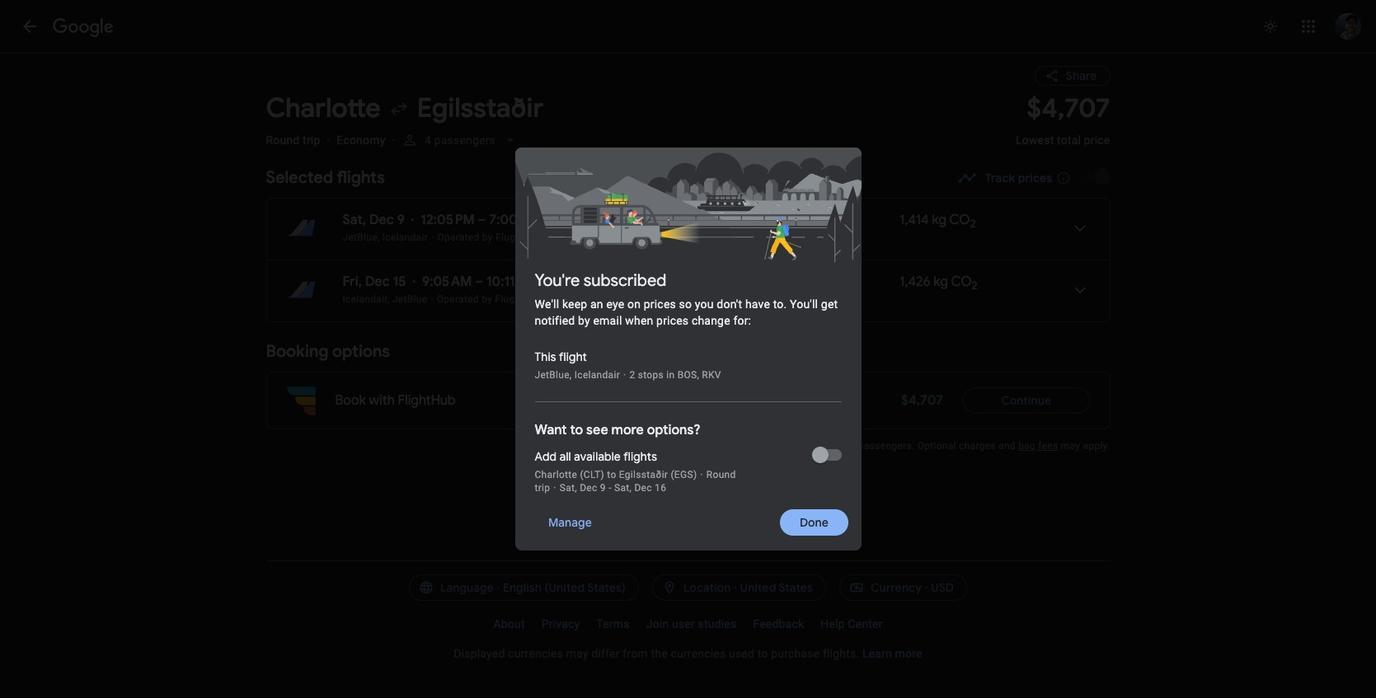 Task type: locate. For each thing, give the bounding box(es) containing it.
egs
[[611, 232, 630, 243], [588, 294, 607, 305]]

clt down 6 at the left of page
[[614, 294, 631, 305]]

none text field containing $4,707
[[1016, 92, 1111, 162]]

include
[[698, 440, 732, 452]]

flights down economy
[[337, 167, 385, 188]]

booking options
[[266, 341, 390, 362]]

round down include on the bottom right of the page
[[707, 469, 736, 481]]

1 vertical spatial stops
[[638, 370, 664, 381]]

by down 12:05 pm – 7:00 pm +1
[[482, 232, 493, 243]]

stops up layover (1 of 2) is a 5 hr 44 min layover at boston logan international airport in boston. layover (2 of 2) is a 11 hr 40 min layover in reykjavík. transfer here from keflavík international airport to reykjavík domestic airport. "element" on the top
[[750, 212, 783, 228]]

kg
[[932, 212, 947, 228], [934, 274, 949, 290]]

– up subscribed
[[604, 232, 611, 243]]

2 vertical spatial by
[[578, 314, 590, 327]]

want to see more options?
[[535, 422, 701, 439]]

$4,707 inside the $4,707 lowest total price
[[1027, 92, 1111, 125]]

1 horizontal spatial flights
[[624, 450, 657, 464]]

+1 for 10:11 am
[[537, 273, 545, 284]]

united
[[740, 581, 776, 595]]

kg for 1,426
[[934, 274, 949, 290]]

sat,
[[343, 212, 366, 228], [560, 482, 577, 494], [614, 482, 632, 494]]

$4,707 for $4,707
[[901, 393, 944, 409]]

flights up charlotte (clt) to egilsstaðir (egs)
[[624, 450, 657, 464]]

0 horizontal spatial jetblue, icelandair
[[343, 232, 428, 243]]

1 vertical spatial of
[[778, 294, 787, 305]]

1 change of airport from the top
[[740, 232, 821, 243]]

jetblue, icelandair down flight
[[535, 370, 620, 381]]

0 vertical spatial hr
[[606, 212, 618, 228]]

0 vertical spatial airport
[[790, 232, 821, 243]]

(clt)
[[580, 469, 605, 481]]

flugfelag down arrival time: 10:11 am on  saturday, december 16. text box at the left top of page
[[495, 294, 538, 305]]

2 horizontal spatial to
[[758, 647, 768, 661]]

dec
[[369, 212, 394, 228], [365, 274, 390, 290], [580, 482, 598, 494], [635, 482, 652, 494]]

1 horizontal spatial to
[[607, 469, 617, 481]]

change inside layover (1 of 2) is a 5 hr 44 min layover at boston logan international airport in boston. layover (2 of 2) is a 11 hr 40 min layover in reykjavík. transfer here from keflavík international airport to reykjavík domestic airport. "element"
[[740, 232, 775, 243]]

add all available flights
[[535, 450, 657, 464]]

0 horizontal spatial may
[[566, 647, 589, 661]]

terms link
[[588, 611, 638, 638]]

0 vertical spatial round
[[266, 134, 300, 147]]

kg inside 1,426 kg co 2
[[934, 274, 949, 290]]

1 vertical spatial jetblue,
[[535, 370, 572, 381]]

by down the 9:05 am – 10:11 am +1
[[482, 294, 492, 305]]

of down 2 stops flight. element on the top
[[778, 232, 787, 243]]

operated by flugfelag islands
[[438, 232, 575, 243], [437, 294, 574, 305]]

co right 1,426 at the top right of page
[[951, 274, 972, 290]]

0 horizontal spatial  image
[[327, 134, 330, 147]]

operated by flugfelag islands down '7:00 pm'
[[438, 232, 575, 243]]

1 vertical spatial airport
[[790, 294, 821, 305]]

done
[[800, 515, 828, 530]]

change of airport down 2 stops flight. element on the top
[[740, 232, 821, 243]]

dec down (clt)
[[580, 482, 598, 494]]

egilsstaðir up 16
[[619, 469, 668, 481]]

1 vertical spatial islands
[[541, 294, 574, 305]]

departing flight on saturday, december 9. leaves charlotte douglas international airport at 12:05 pm on saturday, december 9 and arrives at egilsstaðir airport at 7:00 pm on sunday, december 10. element
[[343, 211, 547, 228]]

4 passengers button
[[395, 125, 526, 155]]

1 vertical spatial 4
[[850, 440, 856, 452]]

dec up icelandair, jetblue
[[365, 274, 390, 290]]

9 left the 12:05 pm
[[397, 212, 405, 228]]

1 horizontal spatial icelandair
[[575, 370, 620, 381]]

currencies
[[508, 647, 563, 661], [671, 647, 726, 661]]

1 vertical spatial egilsstaðir
[[619, 469, 668, 481]]

1 vertical spatial clt
[[614, 294, 631, 305]]

islands up you're
[[541, 232, 575, 243]]

0 horizontal spatial clt
[[588, 232, 604, 243]]

clt down 25
[[588, 232, 604, 243]]

1 airport from the top
[[790, 232, 821, 243]]

hr
[[606, 212, 618, 228], [607, 274, 619, 290]]

trip up selected
[[303, 134, 320, 147]]

0 vertical spatial $4,707
[[1027, 92, 1111, 125]]

7:00 pm
[[489, 212, 539, 228]]

– inside the 9:05 am – 10:11 am +1
[[475, 274, 483, 290]]

2 change of airport from the top
[[740, 294, 821, 305]]

jetblue, down sat, dec 9
[[343, 232, 380, 243]]

0 horizontal spatial stops
[[638, 370, 664, 381]]

track prices
[[985, 171, 1053, 186]]

terms
[[597, 618, 630, 631]]

in
[[667, 370, 675, 381]]

(egs)
[[671, 469, 697, 481]]

1 vertical spatial flugfelag
[[495, 294, 538, 305]]

change down 2 stops flight. element on the top
[[740, 232, 775, 243]]

total duration 25 hr 55 min. element
[[588, 212, 740, 231]]

1 horizontal spatial  image
[[392, 134, 395, 147]]

0 vertical spatial +1
[[539, 211, 547, 222]]

min inside 25 hr 55 min clt – egs
[[639, 212, 662, 228]]

+1 inside 12:05 pm – 7:00 pm +1
[[539, 211, 547, 222]]

0 vertical spatial co
[[950, 212, 970, 228]]

flugfelag for 30
[[495, 294, 538, 305]]

0 vertical spatial egilsstaðir
[[417, 92, 544, 125]]

$4,707 up total
[[1027, 92, 1111, 125]]

states
[[779, 581, 813, 595]]

1 horizontal spatial may
[[1061, 440, 1081, 452]]

+1 inside the 9:05 am – 10:11 am +1
[[537, 273, 545, 284]]

islands for 30 hr 6 min
[[541, 294, 574, 305]]

studies
[[698, 618, 737, 631]]

egs down "55"
[[611, 232, 630, 243]]

 image right economy
[[392, 134, 395, 147]]

you
[[695, 298, 714, 311]]

2 right 1,414
[[970, 217, 976, 231]]

icelandair down sat, dec 9
[[383, 232, 428, 243]]

round trip
[[266, 134, 320, 147], [535, 469, 736, 494]]

0 vertical spatial to
[[570, 422, 583, 439]]

more
[[612, 422, 644, 439], [895, 647, 923, 661]]

hr for 25
[[606, 212, 618, 228]]

language
[[440, 581, 494, 595]]

1 vertical spatial 9
[[600, 482, 606, 494]]

2 horizontal spatial sat,
[[614, 482, 632, 494]]

1 horizontal spatial charlotte
[[535, 469, 577, 481]]

charges
[[959, 440, 996, 452]]

prices down so on the top
[[657, 314, 689, 327]]

+1 left 25
[[539, 211, 547, 222]]

share button
[[1035, 66, 1111, 86]]

min inside 30 hr 6 min egs – clt
[[633, 274, 655, 290]]

rkv
[[702, 370, 722, 381]]

by down the keep
[[578, 314, 590, 327]]

 image
[[411, 212, 414, 228]]

0 vertical spatial islands
[[541, 232, 575, 243]]

egilsstaðir
[[417, 92, 544, 125], [619, 469, 668, 481]]

trip inside round trip
[[535, 482, 550, 494]]

round up selected
[[266, 134, 300, 147]]

2 up layover (1 of 2) is a 5 hr 44 min layover at boston logan international airport in boston. layover (2 of 2) is a 11 hr 40 min layover in reykjavík. transfer here from keflavík international airport to reykjavík domestic airport. "element" on the top
[[740, 212, 747, 228]]

0 vertical spatial operated by flugfelag islands
[[438, 232, 575, 243]]

for:
[[734, 314, 752, 327]]

egs inside 30 hr 6 min egs – clt
[[588, 294, 607, 305]]

1 horizontal spatial more
[[895, 647, 923, 661]]

round inside main content
[[266, 134, 300, 147]]

– inside 30 hr 6 min egs – clt
[[607, 294, 614, 305]]

– inside 25 hr 55 min clt – egs
[[604, 232, 611, 243]]

25 hr 55 min clt – egs
[[588, 212, 662, 243]]

kg right 1,426 at the top right of page
[[934, 274, 949, 290]]

0 vertical spatial by
[[482, 232, 493, 243]]

of inside "element"
[[778, 232, 787, 243]]

jetblue, for this
[[535, 370, 572, 381]]

1 horizontal spatial round
[[707, 469, 736, 481]]

join
[[646, 618, 669, 631]]

fees right "+"
[[812, 440, 832, 452]]

kg right 1,414
[[932, 212, 947, 228]]

55
[[621, 212, 636, 228]]

0 horizontal spatial jetblue,
[[343, 232, 380, 243]]

1 vertical spatial jetblue, icelandair
[[535, 370, 620, 381]]

prices left learn more about tracked prices image
[[1018, 171, 1053, 186]]

1 horizontal spatial egs
[[611, 232, 630, 243]]

dec inside "element"
[[365, 274, 390, 290]]

2 fees from the left
[[1039, 440, 1059, 452]]

join user studies link
[[638, 611, 745, 638]]

change inside layover (1 of 2) is a 6 hr 50 min layover in reykjavík. transfer here from reykjavík domestic airport to keflavík international airport. layover (2 of 2) is a 13 hr 45 min overnight layover at boston logan international airport in boston. "element"
[[740, 294, 775, 305]]

eye
[[607, 298, 625, 311]]

0 vertical spatial jetblue, icelandair
[[343, 232, 428, 243]]

0 horizontal spatial icelandair
[[383, 232, 428, 243]]

1 vertical spatial min
[[633, 274, 655, 290]]

0 horizontal spatial $4,707
[[901, 393, 944, 409]]

$4,707
[[1027, 92, 1111, 125], [901, 393, 944, 409]]

dec for sat, dec 9
[[369, 212, 394, 228]]

for
[[834, 440, 847, 452]]

+
[[803, 440, 809, 452]]

by for sat, dec 9
[[482, 232, 493, 243]]

1 vertical spatial +1
[[537, 273, 545, 284]]

jetblue, inside list
[[343, 232, 380, 243]]

0 horizontal spatial charlotte
[[266, 92, 381, 125]]

9
[[397, 212, 405, 228], [600, 482, 606, 494]]

learn more about tracked prices image
[[1056, 171, 1071, 186]]

hr right 25
[[606, 212, 618, 228]]

1 vertical spatial kg
[[934, 274, 949, 290]]

1 vertical spatial icelandair
[[575, 370, 620, 381]]

0 horizontal spatial 4
[[425, 134, 432, 147]]

charlotte down all
[[535, 469, 577, 481]]

 image
[[327, 134, 330, 147], [392, 134, 395, 147]]

0 vertical spatial 9
[[397, 212, 405, 228]]

jetblue, icelandair down sat, dec 9
[[343, 232, 428, 243]]

airport inside "element"
[[790, 294, 821, 305]]

– left '7:00 pm'
[[478, 212, 486, 228]]

see
[[586, 422, 608, 439]]

don't
[[717, 298, 743, 311]]

bag fees button
[[1019, 440, 1059, 452]]

1 horizontal spatial 9
[[600, 482, 606, 494]]

egs down 30 at left
[[588, 294, 607, 305]]

operated
[[438, 232, 480, 243], [437, 294, 479, 305]]

0 vertical spatial kg
[[932, 212, 947, 228]]

– right departure time: 9:05 am. text field
[[475, 274, 483, 290]]

currencies down "join user studies"
[[671, 647, 726, 661]]

$4,707 up optional
[[901, 393, 944, 409]]

main content
[[266, 53, 1111, 453]]

min right 6 at the left of page
[[633, 274, 655, 290]]

airport
[[790, 232, 821, 243], [790, 294, 821, 305]]

4 right for
[[850, 440, 856, 452]]

hr inside 25 hr 55 min clt – egs
[[606, 212, 618, 228]]

jetblue, icelandair inside list
[[343, 232, 428, 243]]

 image left economy
[[327, 134, 330, 147]]

2 inside 1,414 kg co 2
[[970, 217, 976, 231]]

may left differ
[[566, 647, 589, 661]]

0 vertical spatial clt
[[588, 232, 604, 243]]

1 vertical spatial operated by flugfelag islands
[[437, 294, 574, 305]]

0 vertical spatial icelandair
[[383, 232, 428, 243]]

4
[[425, 134, 432, 147], [850, 440, 856, 452]]

0 vertical spatial jetblue,
[[343, 232, 380, 243]]

sat, down all
[[560, 482, 577, 494]]

min right "55"
[[639, 212, 662, 228]]

operated down the 12:05 pm
[[438, 232, 480, 243]]

to left see
[[570, 422, 583, 439]]

co inside 1,426 kg co 2
[[951, 274, 972, 290]]

change of airport inside layover (1 of 2) is a 6 hr 50 min layover in reykjavík. transfer here from reykjavík domestic airport to keflavík international airport. layover (2 of 2) is a 13 hr 45 min overnight layover at boston logan international airport in boston. "element"
[[740, 294, 821, 305]]

kg inside 1,414 kg co 2
[[932, 212, 947, 228]]

trip down add
[[535, 482, 550, 494]]

airport for 30 hr 6 min
[[790, 294, 821, 305]]

passengers.
[[859, 440, 915, 452]]

operated down 9:05 am
[[437, 294, 479, 305]]

co inside 1,414 kg co 2
[[950, 212, 970, 228]]

9 inside list
[[397, 212, 405, 228]]

required
[[735, 440, 773, 452]]

1 vertical spatial round
[[707, 469, 736, 481]]

hr for 30
[[607, 274, 619, 290]]

$4,707 lowest total price
[[1016, 92, 1111, 147]]

1 vertical spatial charlotte
[[535, 469, 577, 481]]

operated for sat, dec 9
[[438, 232, 480, 243]]

united states
[[740, 581, 813, 595]]

4707 us dollars element
[[1027, 92, 1111, 125]]

stops inside list
[[750, 212, 783, 228]]

charlotte up economy
[[266, 92, 381, 125]]

may inside main content
[[1061, 440, 1081, 452]]

1 vertical spatial co
[[951, 274, 972, 290]]

1 vertical spatial operated
[[437, 294, 479, 305]]

of inside "element"
[[778, 294, 787, 305]]

1 horizontal spatial jetblue, icelandair
[[535, 370, 620, 381]]

charlotte for charlotte (clt) to egilsstaðir (egs)
[[535, 469, 577, 481]]

change of airport for 30 hr 6 min
[[740, 294, 821, 305]]

2 inside 1,426 kg co 2
[[972, 279, 978, 293]]

None text field
[[1016, 92, 1111, 162]]

fees right bag
[[1039, 440, 1059, 452]]

egilsstaðir up passengers
[[417, 92, 544, 125]]

2 change from the top
[[740, 294, 775, 305]]

operated by flugfelag islands down "10:11 am"
[[437, 294, 574, 305]]

min for 25 hr 55 min
[[639, 212, 662, 228]]

sat, inside departing flight on saturday, december 9. leaves charlotte douglas international airport at 12:05 pm on saturday, december 9 and arrives at egilsstaðir airport at 7:00 pm on sunday, december 10. element
[[343, 212, 366, 228]]

0 vertical spatial charlotte
[[266, 92, 381, 125]]

9 for sat, dec 9 - sat, dec 16
[[600, 482, 606, 494]]

to right used
[[758, 647, 768, 661]]

4 left passengers
[[425, 134, 432, 147]]

1 horizontal spatial jetblue,
[[535, 370, 572, 381]]

go back image
[[20, 16, 40, 36]]

stops
[[750, 212, 783, 228], [638, 370, 664, 381]]

0 vertical spatial prices
[[1018, 171, 1053, 186]]

change of airport inside layover (1 of 2) is a 5 hr 44 min layover at boston logan international airport in boston. layover (2 of 2) is a 11 hr 40 min layover in reykjavík. transfer here from keflavík international airport to reykjavík domestic airport. "element"
[[740, 232, 821, 243]]

1 vertical spatial trip
[[535, 482, 550, 494]]

0 horizontal spatial currencies
[[508, 647, 563, 661]]

more right learn
[[895, 647, 923, 661]]

co for 1,426 kg co
[[951, 274, 972, 290]]

change for 25 hr 55 min
[[740, 232, 775, 243]]

1 horizontal spatial fees
[[1039, 440, 1059, 452]]

0 vertical spatial flights
[[337, 167, 385, 188]]

sat, right -
[[614, 482, 632, 494]]

charlotte inside main content
[[266, 92, 381, 125]]

of left you'll
[[778, 294, 787, 305]]

change up for:
[[740, 294, 775, 305]]

0 vertical spatial change of airport
[[740, 232, 821, 243]]

2 airport from the top
[[790, 294, 821, 305]]

return flight on friday, december 15. leaves egilsstaðir airport at 9:05 am on friday, december 15 and arrives at charlotte douglas international airport at 10:11 am on saturday, december 16. element
[[343, 273, 545, 290]]

airport inside "element"
[[790, 232, 821, 243]]

1 horizontal spatial trip
[[535, 482, 550, 494]]

flugfelag down '7:00 pm'
[[496, 232, 539, 243]]

more right see
[[612, 422, 644, 439]]

may left apply.
[[1061, 440, 1081, 452]]

jetblue,
[[343, 232, 380, 243], [535, 370, 572, 381]]

stops left in
[[638, 370, 664, 381]]

9 left -
[[600, 482, 606, 494]]

fri, dec 15
[[343, 274, 406, 290]]

0 vertical spatial change
[[740, 232, 775, 243]]

0 vertical spatial egs
[[611, 232, 630, 243]]

economy
[[337, 134, 386, 147]]

1 vertical spatial by
[[482, 294, 492, 305]]

0 vertical spatial operated
[[438, 232, 480, 243]]

options
[[332, 341, 390, 362]]

icelandair inside list
[[383, 232, 428, 243]]

0 vertical spatial 4
[[425, 134, 432, 147]]

optional
[[918, 440, 957, 452]]

1 change from the top
[[740, 232, 775, 243]]

2 of from the top
[[778, 294, 787, 305]]

dec up fri, dec 15
[[369, 212, 394, 228]]

0 horizontal spatial 9
[[397, 212, 405, 228]]

to up sat, dec 9 - sat, dec 16
[[607, 469, 617, 481]]

change of airport up for:
[[740, 294, 821, 305]]

1 vertical spatial $4,707
[[901, 393, 944, 409]]

help center
[[821, 618, 883, 631]]

about
[[494, 618, 525, 631]]

0 horizontal spatial trip
[[303, 134, 320, 147]]

0 vertical spatial more
[[612, 422, 644, 439]]

1 horizontal spatial sat,
[[560, 482, 577, 494]]

+1 for 7:00 pm
[[539, 211, 547, 222]]

2 right 1,426 at the top right of page
[[972, 279, 978, 293]]

1 vertical spatial egs
[[588, 294, 607, 305]]

hr inside 30 hr 6 min egs – clt
[[607, 274, 619, 290]]

co right 1,414
[[950, 212, 970, 228]]

0 vertical spatial of
[[778, 232, 787, 243]]

1 of from the top
[[778, 232, 787, 243]]

– right an
[[607, 294, 614, 305]]

Charlotte to Egilsstaðir and back text field
[[266, 92, 996, 125]]

0 horizontal spatial round trip
[[266, 134, 320, 147]]

icelandair for this flight
[[575, 370, 620, 381]]

0 vertical spatial may
[[1061, 440, 1081, 452]]

egs inside 25 hr 55 min clt – egs
[[611, 232, 630, 243]]

flights inside main content
[[337, 167, 385, 188]]

30
[[588, 274, 604, 290]]

icelandair down flight
[[575, 370, 620, 381]]

prices down total duration 30 hr 6 min. 'element'
[[644, 298, 676, 311]]

charlotte for charlotte
[[266, 92, 381, 125]]

prices
[[1018, 171, 1053, 186], [644, 298, 676, 311], [657, 314, 689, 327]]

sat, down selected flights
[[343, 212, 366, 228]]

airport left get
[[790, 294, 821, 305]]

list containing sat, dec 9
[[267, 199, 1110, 322]]

currencies down privacy
[[508, 647, 563, 661]]

jetblue, down this flight
[[535, 370, 572, 381]]

1 vertical spatial round trip
[[535, 469, 736, 494]]

0 vertical spatial flugfelag
[[496, 232, 539, 243]]

hr left 6 at the left of page
[[607, 274, 619, 290]]

1 vertical spatial hr
[[607, 274, 619, 290]]

0 horizontal spatial fees
[[812, 440, 832, 452]]

1 horizontal spatial stops
[[750, 212, 783, 228]]

airport up layover (1 of 2) is a 6 hr 50 min layover in reykjavík. transfer here from reykjavík domestic airport to keflavík international airport. layover (2 of 2) is a 13 hr 45 min overnight layover at boston logan international airport in boston. "element"
[[790, 232, 821, 243]]

1 vertical spatial change
[[740, 294, 775, 305]]

+1 up we'll
[[537, 273, 545, 284]]

list
[[267, 199, 1110, 322]]

by inside you're subscribed we'll keep an eye on prices so you don't have to. you'll get notified by email when prices change for:
[[578, 314, 590, 327]]

1 horizontal spatial clt
[[614, 294, 631, 305]]

2  image from the left
[[392, 134, 395, 147]]

islands down you're
[[541, 294, 574, 305]]



Task type: describe. For each thing, give the bounding box(es) containing it.
learn
[[863, 647, 892, 661]]

privacy
[[542, 618, 580, 631]]

operated by flugfelag islands for 25 hr 55 min
[[438, 232, 575, 243]]

jetblue, icelandair for dec
[[343, 232, 428, 243]]

english (united states)
[[503, 581, 626, 595]]

states)
[[588, 581, 626, 595]]

options?
[[647, 422, 701, 439]]

dec left 16
[[635, 482, 652, 494]]

2 left in
[[630, 370, 635, 381]]

apply.
[[1083, 440, 1111, 452]]

1 vertical spatial to
[[607, 469, 617, 481]]

fri,
[[343, 274, 362, 290]]

of for 25 hr 55 min
[[778, 232, 787, 243]]

purchase
[[771, 647, 820, 661]]

islands for 25 hr 55 min
[[541, 232, 575, 243]]

flights.
[[823, 647, 860, 661]]

icelandair, jetblue
[[343, 294, 427, 305]]

change for 30 hr 6 min
[[740, 294, 775, 305]]

join user studies
[[646, 618, 737, 631]]

prices
[[667, 440, 696, 452]]

round trip inside main content
[[266, 134, 320, 147]]

lowest
[[1016, 134, 1054, 147]]

0 horizontal spatial egilsstaðir
[[417, 92, 544, 125]]

so
[[679, 298, 692, 311]]

airport for 25 hr 55 min
[[790, 232, 821, 243]]

-
[[609, 482, 612, 494]]

on
[[628, 298, 641, 311]]

1,414 kg co 2
[[900, 212, 976, 231]]

30 hr 6 min egs – clt
[[588, 274, 655, 305]]

charlotte (clt) to egilsstaðir (egs)
[[535, 469, 697, 481]]

4707 US dollars text field
[[901, 393, 944, 409]]

layover (1 of 2) is a 6 hr 50 min layover in reykjavík. transfer here from reykjavík domestic airport to keflavík international airport. layover (2 of 2) is a 13 hr 45 min overnight layover at boston logan international airport in boston. element
[[740, 293, 892, 306]]

book with flighthub
[[335, 393, 456, 409]]

center
[[848, 618, 883, 631]]

sat, for sat, dec 9
[[343, 212, 366, 228]]

1,426 kg co 2
[[900, 274, 978, 293]]

from
[[623, 647, 648, 661]]

Arrival time: 7:00 PM on  Sunday, December 10. text field
[[489, 211, 547, 228]]

taxes
[[775, 440, 800, 452]]

1 currencies from the left
[[508, 647, 563, 661]]

clt inside 25 hr 55 min clt – egs
[[588, 232, 604, 243]]

0 horizontal spatial more
[[612, 422, 644, 439]]

1 vertical spatial flights
[[624, 450, 657, 464]]

$4,707 for $4,707 lowest total price
[[1027, 92, 1111, 125]]

Arrival time: 10:11 AM on  Saturday, December 16. text field
[[487, 273, 545, 290]]

2 stops flight. element
[[740, 212, 783, 231]]

available
[[574, 450, 621, 464]]

stops for 2 stops
[[750, 212, 783, 228]]

of for 30 hr 6 min
[[778, 294, 787, 305]]

4 inside popup button
[[425, 134, 432, 147]]

dec for fri, dec 15
[[365, 274, 390, 290]]

25
[[588, 212, 602, 228]]

prices include required taxes + fees for 4 passengers. optional charges and bag fees may apply.
[[667, 440, 1111, 452]]

user
[[672, 618, 695, 631]]

1 horizontal spatial 4
[[850, 440, 856, 452]]

stops for 2 stops in bos, rkv
[[638, 370, 664, 381]]

operated for fri, dec 15
[[437, 294, 479, 305]]

icelandair,
[[343, 294, 390, 305]]

2 currencies from the left
[[671, 647, 726, 661]]

2 vertical spatial to
[[758, 647, 768, 661]]

trip inside main content
[[303, 134, 320, 147]]

the
[[651, 647, 668, 661]]

 image inside departing flight on saturday, december 9. leaves charlotte douglas international airport at 12:05 pm on saturday, december 9 and arrives at egilsstaðir airport at 7:00 pm on sunday, december 10. element
[[411, 212, 414, 228]]

notified
[[535, 314, 575, 327]]

book
[[335, 393, 366, 409]]

currency
[[871, 581, 922, 595]]

16
[[655, 482, 667, 494]]

1 vertical spatial prices
[[644, 298, 676, 311]]

9:05 am – 10:11 am +1
[[422, 273, 545, 290]]

9:05 am
[[422, 274, 472, 290]]

english
[[503, 581, 542, 595]]

1  image from the left
[[327, 134, 330, 147]]

2 stops
[[740, 212, 783, 228]]

total duration 30 hr 6 min. element
[[588, 274, 740, 293]]

kg for 1,414
[[932, 212, 947, 228]]

done button
[[780, 503, 848, 543]]

usd
[[931, 581, 954, 595]]

15
[[393, 274, 406, 290]]

Departure time: 12:05 PM. text field
[[421, 212, 475, 228]]

bos,
[[678, 370, 699, 381]]

co for 1,414 kg co
[[950, 212, 970, 228]]

feedback link
[[745, 611, 813, 638]]

min for 30 hr 6 min
[[633, 274, 655, 290]]

help
[[821, 618, 845, 631]]

sat, dec 9 - sat, dec 16
[[560, 482, 667, 494]]

learn more link
[[863, 647, 923, 661]]

main content containing charlotte
[[266, 53, 1111, 453]]

with
[[369, 393, 395, 409]]

selected
[[266, 167, 333, 188]]

2 vertical spatial prices
[[657, 314, 689, 327]]

help center link
[[813, 611, 891, 638]]

1 vertical spatial more
[[895, 647, 923, 661]]

Departure time: 9:05 AM. text field
[[422, 274, 472, 290]]

subscribed
[[584, 271, 667, 291]]

want
[[535, 422, 567, 439]]

jetblue
[[393, 294, 427, 305]]

flugfelag for 25
[[496, 232, 539, 243]]

manage
[[548, 515, 592, 530]]

flight
[[559, 350, 587, 365]]

have
[[746, 298, 770, 311]]

by for fri, dec 15
[[482, 294, 492, 305]]

displayed
[[454, 647, 505, 661]]

1 fees from the left
[[812, 440, 832, 452]]

clt inside 30 hr 6 min egs – clt
[[614, 294, 631, 305]]

jetblue, icelandair for flight
[[535, 370, 620, 381]]

to.
[[773, 298, 787, 311]]

you're
[[535, 271, 580, 291]]

6
[[622, 274, 630, 290]]

jetblue, for sat,
[[343, 232, 380, 243]]

1 horizontal spatial egilsstaðir
[[619, 469, 668, 481]]

keep
[[562, 298, 588, 311]]

add
[[535, 450, 557, 464]]

12:05 pm – 7:00 pm +1
[[421, 211, 547, 228]]

layover (1 of 2) is a 5 hr 44 min layover at boston logan international airport in boston. layover (2 of 2) is a 11 hr 40 min layover in reykjavík. transfer here from keflavík international airport to reykjavík domestic airport. element
[[740, 231, 892, 244]]

we'll
[[535, 298, 559, 311]]

you'll
[[790, 298, 818, 311]]

operated by flugfelag islands for 30 hr 6 min
[[437, 294, 574, 305]]

dec for sat, dec 9 - sat, dec 16
[[580, 482, 598, 494]]

10:11 am
[[487, 274, 537, 290]]

email
[[593, 314, 622, 327]]

selected flights
[[266, 167, 385, 188]]

1,414
[[900, 212, 929, 228]]

2 stops in bos, rkv
[[630, 370, 722, 381]]

differ
[[592, 647, 620, 661]]

1 vertical spatial may
[[566, 647, 589, 661]]

used
[[729, 647, 755, 661]]

displayed currencies may differ from the currencies used to purchase flights. learn more
[[454, 647, 923, 661]]

round inside round trip
[[707, 469, 736, 481]]

sat, for sat, dec 9 - sat, dec 16
[[560, 482, 577, 494]]

change of airport for 25 hr 55 min
[[740, 232, 821, 243]]

1 horizontal spatial round trip
[[535, 469, 736, 494]]

an
[[591, 298, 604, 311]]

icelandair for sat, dec 9
[[383, 232, 428, 243]]

total
[[1057, 134, 1081, 147]]

4 passengers
[[425, 134, 496, 147]]

get
[[821, 298, 838, 311]]

bag
[[1019, 440, 1036, 452]]

privacy link
[[533, 611, 588, 638]]

12:05 pm
[[421, 212, 475, 228]]

– inside 12:05 pm – 7:00 pm +1
[[478, 212, 486, 228]]

passengers
[[435, 134, 496, 147]]

9 for sat, dec 9
[[397, 212, 405, 228]]

track
[[985, 171, 1015, 186]]

0 horizontal spatial to
[[570, 422, 583, 439]]



Task type: vqa. For each thing, say whether or not it's contained in the screenshot.
9 for Sat, Dec 9
yes



